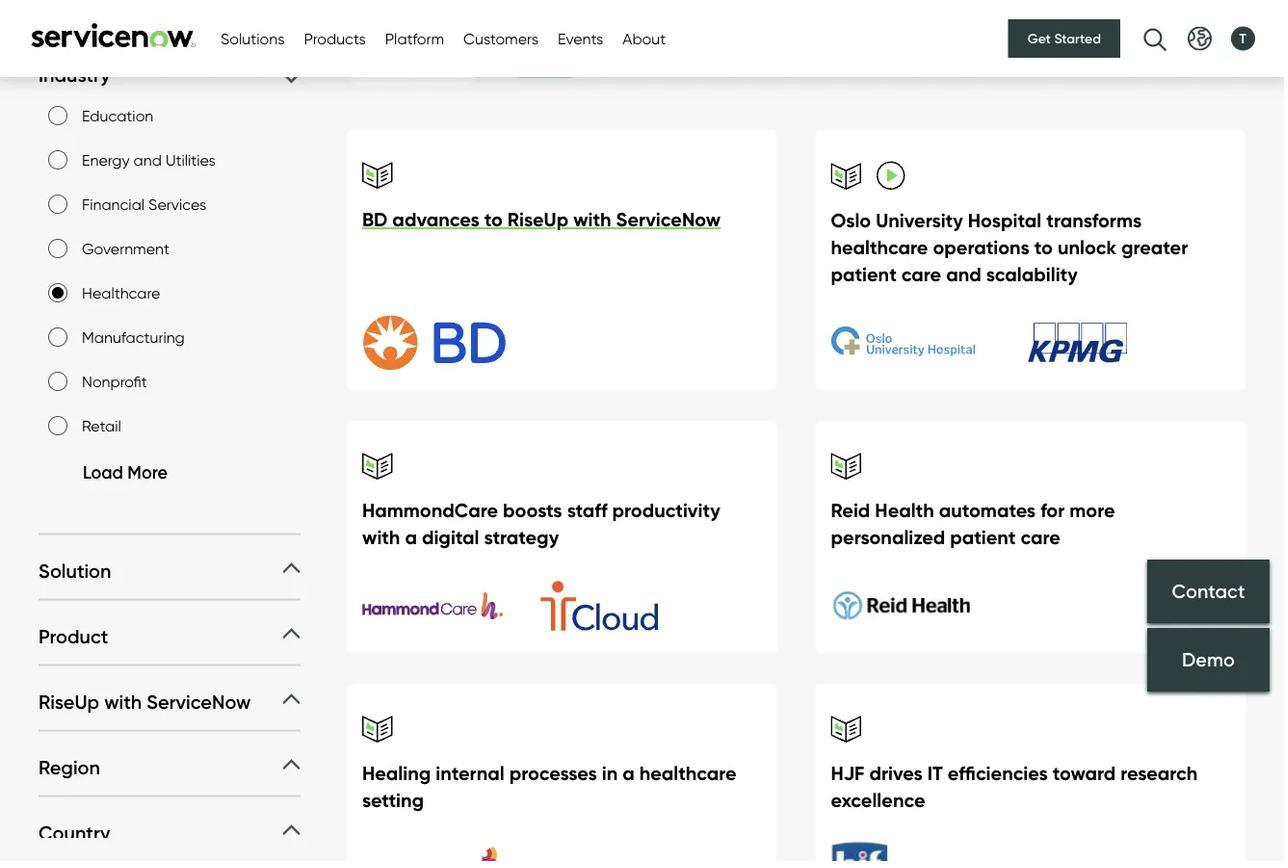 Task type: vqa. For each thing, say whether or not it's contained in the screenshot.
to
yes



Task type: describe. For each thing, give the bounding box(es) containing it.
reid health automates for more personalized patient care
[[831, 499, 1116, 550]]

events
[[558, 29, 604, 48]]

toward
[[1053, 762, 1116, 786]]

drives
[[870, 762, 923, 786]]

retail
[[82, 417, 121, 435]]

energy and utilities
[[82, 151, 216, 169]]

services
[[149, 195, 207, 214]]

clear
[[519, 59, 553, 76]]

0 horizontal spatial healthcare
[[82, 284, 160, 302]]

region button
[[39, 755, 300, 780]]

reid health image
[[831, 577, 976, 637]]

operations
[[933, 236, 1030, 260]]

1 hammondcare image from the left
[[362, 577, 507, 637]]

platform
[[385, 29, 444, 48]]

with for servicenow
[[574, 208, 612, 232]]

retail option
[[48, 417, 67, 436]]

research
[[1121, 762, 1198, 786]]

a inside hammondcare boosts staff productivity with a digital strategy
[[405, 526, 417, 550]]

setting
[[362, 789, 424, 813]]

product
[[39, 625, 108, 649]]

in
[[602, 762, 618, 786]]

country button
[[39, 821, 300, 846]]

1 oslo university hospital image from the left
[[831, 313, 976, 374]]

events button
[[558, 27, 604, 50]]

clear all
[[519, 59, 572, 76]]

industry button
[[39, 63, 300, 88]]

it
[[928, 762, 943, 786]]

care inside oslo university hospital transforms healthcare operations to unlock greater patient care and scalability
[[902, 263, 942, 287]]

load more
[[83, 462, 168, 484]]

nonprofit option
[[48, 372, 67, 391]]

and inside oslo university hospital transforms healthcare operations to unlock greater patient care and scalability
[[947, 263, 982, 287]]

servicenow image
[[29, 23, 198, 48]]

refine
[[39, 0, 104, 29]]

hjf
[[831, 762, 865, 786]]

healthcare inside oslo university hospital transforms healthcare operations to unlock greater patient care and scalability
[[831, 236, 929, 260]]

load
[[83, 462, 123, 484]]

riseup with servicenow
[[39, 690, 251, 714]]

hjf – servicenow – customer story image
[[831, 840, 976, 862]]

strategy
[[484, 526, 559, 550]]

government option
[[48, 239, 67, 258]]

about button
[[623, 27, 666, 50]]

products button
[[304, 27, 366, 50]]

solution
[[39, 559, 111, 583]]

manufacturing option
[[48, 328, 67, 347]]

about
[[623, 29, 666, 48]]

solutions
[[221, 29, 285, 48]]

get started link
[[1009, 19, 1121, 58]]

healthcare option
[[48, 284, 67, 303]]

1 horizontal spatial riseup
[[508, 208, 569, 232]]

energy and utilities option
[[48, 151, 67, 170]]

nonprofit
[[82, 372, 147, 391]]

greater
[[1122, 236, 1189, 260]]

a inside 'healing internal processes in a healthcare setting'
[[623, 762, 635, 786]]

bd
[[362, 208, 388, 232]]

products
[[304, 29, 366, 48]]

patient inside reid health automates for more personalized patient care
[[950, 526, 1016, 550]]

processes
[[510, 762, 597, 786]]

2 oslo university hospital image from the left
[[984, 313, 1128, 374]]

internal
[[436, 762, 505, 786]]

by:
[[110, 0, 142, 29]]



Task type: locate. For each thing, give the bounding box(es) containing it.
bd advances to riseup with servicenow
[[362, 208, 721, 232]]

load more button
[[48, 458, 168, 487]]

2 horizontal spatial with
[[574, 208, 612, 232]]

0 horizontal spatial riseup
[[39, 690, 99, 714]]

all
[[557, 59, 572, 76]]

0 vertical spatial a
[[405, 526, 417, 550]]

0 vertical spatial to
[[484, 208, 503, 232]]

0 vertical spatial care
[[902, 263, 942, 287]]

automates
[[939, 499, 1036, 523]]

more
[[128, 462, 168, 484]]

to
[[484, 208, 503, 232], [1035, 236, 1053, 260]]

1 vertical spatial patient
[[950, 526, 1016, 550]]

energy
[[82, 151, 130, 169]]

more
[[1070, 499, 1116, 523]]

government
[[82, 239, 170, 258]]

unlock
[[1058, 236, 1117, 260]]

0 horizontal spatial and
[[134, 151, 162, 169]]

university
[[876, 209, 964, 233]]

1 horizontal spatial to
[[1035, 236, 1053, 260]]

1 horizontal spatial a
[[623, 762, 635, 786]]

education option
[[48, 106, 67, 125]]

productivity
[[613, 499, 721, 523]]

manufacturing
[[82, 328, 185, 347]]

healing internal processes in a healthcare setting
[[362, 762, 737, 813]]

financial
[[82, 195, 145, 214]]

scalability
[[987, 263, 1078, 287]]

for
[[1041, 499, 1065, 523]]

transforms
[[1047, 209, 1142, 233]]

oslo university hospital image
[[831, 313, 976, 374], [984, 313, 1128, 374]]

product button
[[39, 624, 300, 649]]

patient
[[831, 263, 897, 287], [950, 526, 1016, 550]]

digital
[[422, 526, 480, 550]]

ballad health image
[[362, 840, 507, 862]]

1 horizontal spatial healthcare
[[831, 236, 929, 260]]

with for a
[[362, 526, 400, 550]]

1 vertical spatial servicenow
[[147, 690, 251, 714]]

1 vertical spatial to
[[1035, 236, 1053, 260]]

oslo
[[831, 209, 872, 233]]

care down for
[[1021, 526, 1061, 550]]

customers button
[[464, 27, 539, 50]]

0 horizontal spatial healthcare
[[640, 762, 737, 786]]

advances
[[393, 208, 480, 232]]

solution button
[[39, 559, 300, 584]]

becton dickinson riseup image
[[362, 313, 507, 374]]

industry
[[39, 63, 110, 87]]

financial services
[[82, 195, 207, 214]]

and down operations
[[947, 263, 982, 287]]

customers
[[464, 29, 539, 48]]

1 horizontal spatial hammondcare image
[[515, 577, 659, 637]]

hjf drives it efficiencies toward research excellence
[[831, 762, 1198, 813]]

1 horizontal spatial with
[[362, 526, 400, 550]]

0 horizontal spatial oslo university hospital image
[[831, 313, 976, 374]]

patient down automates
[[950, 526, 1016, 550]]

with
[[574, 208, 612, 232], [362, 526, 400, 550], [104, 690, 142, 714]]

1 horizontal spatial care
[[1021, 526, 1061, 550]]

0 horizontal spatial hammondcare image
[[362, 577, 507, 637]]

0 vertical spatial patient
[[831, 263, 897, 287]]

1 vertical spatial riseup
[[39, 690, 99, 714]]

hammondcare boosts staff productivity with a digital strategy
[[362, 499, 721, 550]]

0 vertical spatial riseup
[[508, 208, 569, 232]]

reid
[[831, 499, 871, 523]]

0 horizontal spatial to
[[484, 208, 503, 232]]

a
[[405, 526, 417, 550], [623, 762, 635, 786]]

care
[[902, 263, 942, 287], [1021, 526, 1061, 550]]

healthcare inside 'healing internal processes in a healthcare setting'
[[640, 762, 737, 786]]

healthcare down the "oslo"
[[831, 236, 929, 260]]

0 horizontal spatial care
[[902, 263, 942, 287]]

2 vertical spatial with
[[104, 690, 142, 714]]

to up scalability
[[1035, 236, 1053, 260]]

oslo university hospital transforms healthcare operations to unlock greater patient care and scalability
[[831, 209, 1189, 287]]

solutions button
[[221, 27, 285, 50]]

health
[[875, 499, 935, 523]]

get started
[[1028, 30, 1102, 47]]

to inside oslo university hospital transforms healthcare operations to unlock greater patient care and scalability
[[1035, 236, 1053, 260]]

1 horizontal spatial and
[[947, 263, 982, 287]]

hospital
[[968, 209, 1042, 233]]

hammondcare image down hammondcare boosts staff productivity with a digital strategy
[[515, 577, 659, 637]]

financial services option
[[48, 195, 67, 214]]

started
[[1055, 30, 1102, 47]]

0 vertical spatial healthcare
[[370, 63, 438, 75]]

healthcare
[[370, 63, 438, 75], [82, 284, 160, 302]]

country
[[39, 821, 110, 846]]

0 horizontal spatial patient
[[831, 263, 897, 287]]

servicenow
[[616, 208, 721, 232], [147, 690, 251, 714]]

boosts
[[503, 499, 563, 523]]

1 horizontal spatial patient
[[950, 526, 1016, 550]]

with inside popup button
[[104, 690, 142, 714]]

0 horizontal spatial with
[[104, 690, 142, 714]]

1 vertical spatial healthcare
[[640, 762, 737, 786]]

utilities
[[166, 151, 216, 169]]

a down hammondcare
[[405, 526, 417, 550]]

staff
[[567, 499, 608, 523]]

1 horizontal spatial oslo university hospital image
[[984, 313, 1128, 374]]

refine by:
[[39, 0, 142, 29]]

1 vertical spatial and
[[947, 263, 982, 287]]

0 vertical spatial with
[[574, 208, 612, 232]]

healing
[[362, 762, 431, 786]]

1 vertical spatial care
[[1021, 526, 1061, 550]]

education
[[82, 106, 153, 125]]

2 hammondcare image from the left
[[515, 577, 659, 637]]

and
[[134, 151, 162, 169], [947, 263, 982, 287]]

hammondcare
[[362, 499, 498, 523]]

0 horizontal spatial servicenow
[[147, 690, 251, 714]]

platform button
[[385, 27, 444, 50]]

riseup inside 'riseup with servicenow' popup button
[[39, 690, 99, 714]]

patient inside oslo university hospital transforms healthcare operations to unlock greater patient care and scalability
[[831, 263, 897, 287]]

to right 'advances'
[[484, 208, 503, 232]]

0 vertical spatial healthcare
[[831, 236, 929, 260]]

a right in
[[623, 762, 635, 786]]

hammondcare image
[[362, 577, 507, 637], [515, 577, 659, 637]]

0 vertical spatial and
[[134, 151, 162, 169]]

excellence
[[831, 789, 926, 813]]

riseup
[[508, 208, 569, 232], [39, 690, 99, 714]]

get
[[1028, 30, 1051, 47]]

care inside reid health automates for more personalized patient care
[[1021, 526, 1061, 550]]

riseup with servicenow button
[[39, 690, 300, 715]]

and right energy
[[134, 151, 162, 169]]

region
[[39, 756, 100, 780]]

1 horizontal spatial healthcare
[[370, 63, 438, 75]]

healthcare down platform popup button
[[370, 63, 438, 75]]

servicenow inside popup button
[[147, 690, 251, 714]]

care down the university
[[902, 263, 942, 287]]

healthcare right in
[[640, 762, 737, 786]]

1 vertical spatial a
[[623, 762, 635, 786]]

patient down the "oslo"
[[831, 263, 897, 287]]

personalized
[[831, 526, 946, 550]]

1 vertical spatial with
[[362, 526, 400, 550]]

healthcare down government at the top
[[82, 284, 160, 302]]

hammondcare image down digital
[[362, 577, 507, 637]]

1 vertical spatial healthcare
[[82, 284, 160, 302]]

efficiencies
[[948, 762, 1048, 786]]

with inside hammondcare boosts staff productivity with a digital strategy
[[362, 526, 400, 550]]

0 vertical spatial servicenow
[[616, 208, 721, 232]]

healthcare
[[831, 236, 929, 260], [640, 762, 737, 786]]

0 horizontal spatial a
[[405, 526, 417, 550]]

1 horizontal spatial servicenow
[[616, 208, 721, 232]]

clear all link
[[519, 59, 572, 78]]



